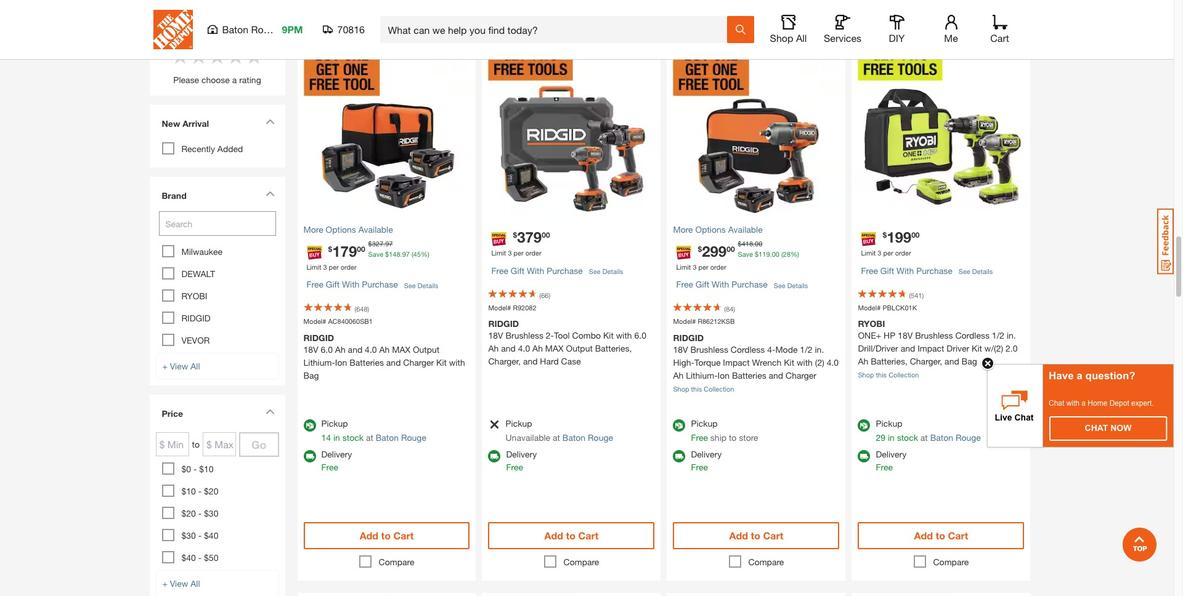 Task type: locate. For each thing, give the bounding box(es) containing it.
free gift with purchase see details up 84
[[677, 279, 809, 290]]

%)
[[421, 250, 430, 258], [791, 250, 800, 258]]

pickup for 14
[[322, 419, 348, 429]]

1 view from the top
[[170, 362, 188, 372]]

$ inside $ 179 00
[[328, 245, 332, 254]]

4 add from the left
[[915, 530, 934, 542]]

1 delivery free from the left
[[322, 449, 352, 473]]

2 limit 3 per order from the left
[[862, 249, 912, 257]]

1 horizontal spatial brushless
[[691, 345, 729, 355]]

delivery for 14
[[322, 449, 352, 460]]

in. for (2)
[[815, 345, 825, 355]]

r86212ksb
[[698, 318, 735, 326]]

pickup up 29
[[877, 419, 903, 429]]

pickup inside pickup 29 in stock at baton rouge
[[877, 419, 903, 429]]

at inside pickup 14 in stock at baton rouge
[[366, 433, 374, 443]]

ryobi up ridgid link
[[182, 291, 207, 302]]

+ view all link for vevor
[[156, 353, 279, 380]]

2 baton rouge link from the left
[[563, 433, 614, 443]]

18v inside ridgid 18v brushless cordless 4-mode 1/2 in. high-torque impact wrench kit with (2) 4.0 ah lithium-ion batteries and charger shop this collection
[[674, 345, 689, 355]]

to for pickup free ship to store
[[751, 530, 761, 542]]

depot
[[1110, 400, 1130, 408]]

1 vertical spatial 97
[[402, 250, 410, 258]]

0 horizontal spatial impact
[[724, 357, 750, 368]]

1 horizontal spatial new
[[674, 42, 692, 53]]

shop this collection link for charger,
[[859, 371, 920, 379]]

1 vertical spatial $10
[[182, 487, 196, 497]]

1 vertical spatial $20
[[182, 509, 196, 519]]

at right 14
[[366, 433, 374, 443]]

ion down model# ac840060sb1
[[335, 357, 347, 368]]

29
[[877, 433, 886, 443]]

20v max xr premium lithium-ion 6.0ah and 4.0ah starter kit image
[[482, 594, 661, 597]]

0 vertical spatial this
[[877, 371, 887, 379]]

cordless inside ryobi one+ hp 18v brushless cordless 1/2 in. drill/driver and impact driver kit w/(2) 2.0 ah batteries, charger, and bag shop this collection
[[956, 331, 990, 341]]

0 horizontal spatial at
[[366, 433, 374, 443]]

pickup for unavailable
[[506, 419, 532, 429]]

model# for model# ac840060sb1
[[304, 318, 326, 326]]

1 horizontal spatial ryobi
[[859, 319, 886, 329]]

free left ship
[[692, 433, 708, 443]]

gift for 299
[[696, 279, 710, 290]]

brushless left 2- at the left bottom of the page
[[506, 331, 544, 341]]

0 vertical spatial all
[[797, 32, 807, 44]]

at inside pickup unavailable at baton rouge
[[553, 433, 560, 443]]

see details button for 179
[[404, 275, 439, 297]]

1 horizontal spatial 97
[[402, 250, 410, 258]]

pickup 29 in stock at baton rouge
[[877, 419, 982, 443]]

1 vertical spatial $30
[[182, 531, 196, 542]]

2 horizontal spatial baton rouge link
[[931, 433, 982, 443]]

1 add to cart from the left
[[360, 530, 414, 542]]

1/2 inside ryobi one+ hp 18v brushless cordless 1/2 in. drill/driver and impact driver kit w/(2) 2.0 ah batteries, charger, and bag shop this collection
[[993, 331, 1005, 341]]

gift for 379
[[511, 266, 525, 276]]

with for 299
[[712, 279, 730, 290]]

details for 179
[[418, 281, 439, 290]]

3 inside $ 327 . 97 save $ 148 . 97 ( 45 %) limit 3 per order
[[323, 263, 327, 271]]

- for $20
[[198, 509, 202, 519]]

0 horizontal spatial available for pickup image
[[304, 420, 316, 432]]

Search text field
[[159, 212, 276, 236]]

0 horizontal spatial charger,
[[489, 357, 521, 367]]

3 delivery from the left
[[692, 449, 722, 460]]

0 vertical spatial lithium-
[[304, 357, 335, 368]]

0 vertical spatial cordless
[[956, 331, 990, 341]]

%) inside $ 418 . 00 save $ 119 . 00 ( 28 %) limit 3 per order
[[791, 250, 800, 258]]

$40 left $50
[[182, 553, 196, 564]]

$20 up $20 - $30 link
[[204, 487, 219, 497]]

. right $ 179 00
[[384, 240, 385, 248]]

in for 29
[[888, 433, 895, 443]]

shop inside ridgid 18v brushless cordless 4-mode 1/2 in. high-torque impact wrench kit with (2) 4.0 ah lithium-ion batteries and charger shop this collection
[[674, 385, 690, 393]]

caret icon image inside price link
[[265, 410, 275, 415]]

charger, left hard
[[489, 357, 521, 367]]

pickup for free
[[692, 419, 718, 429]]

0 vertical spatial a
[[232, 75, 237, 85]]

a left "home"
[[1082, 400, 1087, 408]]

batteries inside ridgid 18v 6.0 ah and 4.0 ah max output lithium-ion batteries and charger kit with bag
[[350, 357, 384, 368]]

per down 199
[[884, 249, 894, 257]]

ah inside ryobi one+ hp 18v brushless cordless 1/2 in. drill/driver and impact driver kit w/(2) 2.0 ah batteries, charger, and bag shop this collection
[[859, 357, 869, 367]]

add to cart button for free
[[674, 523, 840, 550]]

to right ship
[[729, 433, 737, 443]]

0 horizontal spatial $30
[[182, 531, 196, 542]]

ridgid down model# ac840060sb1
[[304, 333, 334, 343]]

0 horizontal spatial $40
[[182, 553, 196, 564]]

kit inside ridgid 18v brushless cordless 4-mode 1/2 in. high-torque impact wrench kit with (2) 4.0 ah lithium-ion batteries and charger shop this collection
[[784, 357, 795, 368]]

1 horizontal spatial available
[[729, 225, 763, 235]]

$0 - $10
[[182, 464, 214, 475]]

ryobi inside ryobi one+ hp 18v brushless cordless 1/2 in. drill/driver and impact driver kit w/(2) 2.0 ah batteries, charger, and bag shop this collection
[[859, 319, 886, 329]]

1 options from the left
[[326, 225, 356, 235]]

1 + view all link from the top
[[156, 353, 279, 380]]

2 view from the top
[[170, 579, 188, 590]]

1 + view all from the top
[[162, 362, 200, 372]]

hard
[[540, 357, 559, 367]]

delivery down ship
[[692, 449, 722, 460]]

this inside ryobi one+ hp 18v brushless cordless 1/2 in. drill/driver and impact driver kit w/(2) 2.0 ah batteries, charger, and bag shop this collection
[[877, 371, 887, 379]]

1 vertical spatial +
[[162, 579, 168, 590]]

1 horizontal spatial 6.0
[[635, 331, 647, 341]]

1 limit 3 per order from the left
[[492, 249, 542, 257]]

a for with
[[1082, 400, 1087, 408]]

stock inside pickup 14 in stock at baton rouge
[[343, 433, 364, 443]]

0 horizontal spatial 6.0
[[321, 345, 333, 355]]

limit 3 per order for 199
[[862, 249, 912, 257]]

1 vertical spatial new
[[162, 119, 180, 129]]

at
[[366, 433, 374, 443], [553, 433, 560, 443], [921, 433, 928, 443]]

0 horizontal spatial bag
[[304, 370, 319, 381]]

add to cart up 20v max xr premium lithium-ion 6.0ah and 4.0ah starter kit image in the bottom of the page
[[545, 530, 599, 542]]

2 + from the top
[[162, 579, 168, 590]]

0 vertical spatial 6.0
[[635, 331, 647, 341]]

$40 - $50
[[182, 553, 219, 564]]

2 vertical spatial a
[[1082, 400, 1087, 408]]

caret icon image for price
[[265, 410, 275, 415]]

ion down 'torque'
[[718, 370, 730, 381]]

delivery down unavailable
[[507, 449, 537, 460]]

0 vertical spatial charger
[[403, 357, 434, 368]]

0 horizontal spatial 4.0
[[365, 345, 377, 355]]

3 baton rouge link from the left
[[931, 433, 982, 443]]

1 horizontal spatial 4.0
[[518, 344, 530, 354]]

pickup inside pickup free ship to store
[[692, 419, 718, 429]]

0 horizontal spatial new
[[162, 119, 180, 129]]

with for 179
[[342, 279, 360, 290]]

1 pickup from the left
[[322, 419, 348, 429]]

3 pickup from the left
[[692, 419, 718, 429]]

2 available shipping image from the left
[[489, 451, 501, 463]]

ion inside ridgid 18v 6.0 ah and 4.0 ah max output lithium-ion batteries and charger kit with bag
[[335, 357, 347, 368]]

pickup inside pickup 14 in stock at baton rouge
[[322, 419, 348, 429]]

limit up model# r86212ksb
[[677, 263, 691, 271]]

options for 299
[[696, 225, 726, 235]]

18v
[[489, 331, 504, 341], [898, 331, 913, 341], [304, 345, 319, 355], [674, 345, 689, 355]]

1 available shipping image from the left
[[304, 451, 316, 463]]

2 more options available from the left
[[674, 225, 763, 235]]

- left $50
[[198, 553, 202, 564]]

with up ( 648 )
[[342, 279, 360, 290]]

kit inside ryobi one+ hp 18v brushless cordless 1/2 in. drill/driver and impact driver kit w/(2) 2.0 ah batteries, charger, and bag shop this collection
[[972, 344, 983, 354]]

kit inside ridgid 18v 6.0 ah and 4.0 ah max output lithium-ion batteries and charger kit with bag
[[437, 357, 447, 368]]

00
[[542, 231, 550, 240], [912, 231, 920, 240], [755, 240, 763, 248], [357, 245, 365, 254], [727, 245, 735, 254], [772, 250, 780, 258]]

1 save from the left
[[368, 250, 384, 258]]

with up 84
[[712, 279, 730, 290]]

ridgid inside ridgid 18v brushless cordless 4-mode 1/2 in. high-torque impact wrench kit with (2) 4.0 ah lithium-ion batteries and charger shop this collection
[[674, 333, 704, 343]]

available for pickup image for free
[[674, 420, 686, 432]]

18v inside ridgid 18v 6.0 ah and 4.0 ah max output lithium-ion batteries and charger kit with bag
[[304, 345, 319, 355]]

pickup up ship
[[692, 419, 718, 429]]

in. inside ridgid 18v brushless cordless 4-mode 1/2 in. high-torque impact wrench kit with (2) 4.0 ah lithium-ion batteries and charger shop this collection
[[815, 345, 825, 355]]

+ view all down vevor
[[162, 362, 200, 372]]

00 inside $ 299 00
[[727, 245, 735, 254]]

3 inside $ 418 . 00 save $ 119 . 00 ( 28 %) limit 3 per order
[[693, 263, 697, 271]]

brushless inside the ridgid 18v brushless 2-tool combo kit with 6.0 ah and 4.0 ah max output batteries, charger, and hard case
[[506, 331, 544, 341]]

0 horizontal spatial charger
[[403, 357, 434, 368]]

18v 6.0 ah and 4.0 ah max output lithium-ion batteries and charger kit with bag image
[[298, 38, 476, 217]]

impact for ion
[[724, 357, 750, 368]]

charger,
[[489, 357, 521, 367], [911, 357, 943, 367]]

1 in from the left
[[334, 433, 340, 443]]

+ view all down $40 - $50 link
[[162, 579, 200, 590]]

per down 379 on the left top of the page
[[514, 249, 524, 257]]

please
[[173, 75, 199, 85]]

3 caret icon image from the top
[[265, 410, 275, 415]]

all down vevor
[[191, 362, 200, 372]]

with for 379
[[527, 266, 545, 276]]

price-range-upperBound telephone field
[[203, 433, 236, 457]]

cart for pickup free ship to store
[[764, 530, 784, 542]]

shop this collection link down 'torque'
[[674, 385, 735, 393]]

charger inside ridgid 18v brushless cordless 4-mode 1/2 in. high-torque impact wrench kit with (2) 4.0 ah lithium-ion batteries and charger shop this collection
[[786, 370, 817, 381]]

model#
[[489, 304, 511, 312], [859, 304, 881, 312], [304, 318, 326, 326], [674, 318, 696, 326]]

collection inside ryobi one+ hp 18v brushless cordless 1/2 in. drill/driver and impact driver kit w/(2) 2.0 ah batteries, charger, and bag shop this collection
[[889, 371, 920, 379]]

purchase up ( 541 )
[[917, 266, 953, 276]]

rouge inside pickup unavailable at baton rouge
[[588, 433, 614, 443]]

save
[[368, 250, 384, 258], [738, 250, 754, 258]]

options up 299
[[696, 225, 726, 235]]

free gift with purchase see details for 379
[[492, 266, 624, 276]]

4 available shipping image from the left
[[859, 451, 871, 463]]

stock right 29
[[898, 433, 919, 443]]

1 horizontal spatial charger
[[786, 370, 817, 381]]

$30 down '$10 - $20'
[[204, 509, 219, 519]]

now
[[1111, 424, 1132, 433]]

with inside ridgid 18v 6.0 ah and 4.0 ah max output lithium-ion batteries and charger kit with bag
[[449, 357, 465, 368]]

compare up one+ hp 18v brushless cordless 4-mode 1/2 in. high torque impact wrench kit with (2) 4.0 ah batteries and charger "image"
[[379, 557, 415, 568]]

0 horizontal spatial limit 3 per order
[[492, 249, 542, 257]]

delivery free for 14
[[322, 449, 352, 473]]

max
[[546, 344, 564, 354], [392, 345, 411, 355]]

4 pickup from the left
[[877, 419, 903, 429]]

have a question?
[[1049, 371, 1136, 382]]

0 horizontal spatial %)
[[421, 250, 430, 258]]

(
[[412, 250, 414, 258], [782, 250, 784, 258], [540, 292, 541, 300], [910, 292, 911, 300], [355, 305, 357, 313], [725, 305, 726, 313]]

available for 299
[[729, 225, 763, 235]]

00 inside $ 379 00
[[542, 231, 550, 240]]

1 at from the left
[[366, 433, 374, 443]]

1 vertical spatial bag
[[304, 370, 319, 381]]

1 vertical spatial in.
[[815, 345, 825, 355]]

0 horizontal spatial output
[[413, 345, 440, 355]]

all inside button
[[797, 32, 807, 44]]

( 66 )
[[540, 292, 551, 300]]

1 horizontal spatial bag
[[962, 357, 978, 367]]

1 %) from the left
[[421, 250, 430, 258]]

shop down drill/driver
[[859, 371, 875, 379]]

charger
[[403, 357, 434, 368], [786, 370, 817, 381]]

save for 299
[[738, 250, 754, 258]]

0 horizontal spatial more options available link
[[304, 223, 470, 236]]

caret icon image inside new arrival link
[[265, 119, 275, 125]]

1 horizontal spatial shop
[[771, 32, 794, 44]]

gift down 199
[[881, 266, 895, 276]]

baton rouge 9pm
[[222, 23, 303, 35]]

0 vertical spatial in.
[[1008, 331, 1017, 341]]

4.0
[[518, 344, 530, 354], [365, 345, 377, 355], [827, 357, 839, 368]]

2 add to cart from the left
[[545, 530, 599, 542]]

$40
[[204, 531, 219, 542], [182, 553, 196, 564]]

( for ( 541 )
[[910, 292, 911, 300]]

1 more options available link from the left
[[304, 223, 470, 236]]

1 horizontal spatial cordless
[[956, 331, 990, 341]]

9pm
[[282, 23, 303, 35]]

all for milwaukee
[[191, 362, 200, 372]]

1 vertical spatial + view all link
[[156, 571, 279, 597]]

model# left r92082
[[489, 304, 511, 312]]

impact inside ryobi one+ hp 18v brushless cordless 1/2 in. drill/driver and impact driver kit w/(2) 2.0 ah batteries, charger, and bag shop this collection
[[918, 344, 945, 354]]

$
[[513, 231, 517, 240], [883, 231, 887, 240], [368, 240, 372, 248], [738, 240, 742, 248], [328, 245, 332, 254], [698, 245, 702, 254], [385, 250, 389, 258], [755, 250, 759, 258]]

new inside new arrival link
[[162, 119, 180, 129]]

1 vertical spatial 6.0
[[321, 345, 333, 355]]

3 star symbol image from the left
[[227, 47, 245, 66]]

limit up the model# r92082
[[492, 249, 506, 257]]

2 star symbol image from the left
[[208, 47, 227, 66]]

in right 29
[[888, 433, 895, 443]]

baton right unavailable
[[563, 433, 586, 443]]

in. inside ryobi one+ hp 18v brushless cordless 1/2 in. drill/driver and impact driver kit w/(2) 2.0 ah batteries, charger, and bag shop this collection
[[1008, 331, 1017, 341]]

$ inside $ 379 00
[[513, 231, 517, 240]]

limit 3 per order
[[492, 249, 542, 257], [862, 249, 912, 257]]

1/2 inside ridgid 18v brushless cordless 4-mode 1/2 in. high-torque impact wrench kit with (2) 4.0 ah lithium-ion batteries and charger shop this collection
[[801, 345, 813, 355]]

available for pickup image for 14 in stock
[[304, 420, 316, 432]]

baton inside pickup 14 in stock at baton rouge
[[376, 433, 399, 443]]

model# left ac840060sb1
[[304, 318, 326, 326]]

charger, down pblck01k
[[911, 357, 943, 367]]

rating
[[194, 26, 221, 37]]

model# left r86212ksb on the bottom right of the page
[[674, 318, 696, 326]]

me
[[945, 32, 959, 44]]

20v max xr hammer drill and atomic impact driver 2 tool combo kit with (2) 4.0ah batteries, charger, and bag image
[[667, 594, 846, 597]]

services button
[[824, 15, 863, 44]]

2 add to cart button from the left
[[489, 523, 655, 550]]

in inside pickup 14 in stock at baton rouge
[[334, 433, 340, 443]]

18v down the model# r92082
[[489, 331, 504, 341]]

0 horizontal spatial in
[[334, 433, 340, 443]]

2 %) from the left
[[791, 250, 800, 258]]

collection inside ridgid 18v brushless cordless 4-mode 1/2 in. high-torque impact wrench kit with (2) 4.0 ah lithium-ion batteries and charger shop this collection
[[704, 385, 735, 393]]

pickup inside pickup unavailable at baton rouge
[[506, 419, 532, 429]]

price
[[162, 409, 183, 419]]

1 add from the left
[[360, 530, 379, 542]]

order inside $ 327 . 97 save $ 148 . 97 ( 45 %) limit 3 per order
[[341, 263, 357, 271]]

2 caret icon image from the top
[[265, 191, 275, 197]]

star symbol image
[[190, 47, 208, 66], [208, 47, 227, 66], [227, 47, 245, 66], [245, 47, 264, 66]]

1 stock from the left
[[343, 433, 364, 443]]

options up 179 at top
[[326, 225, 356, 235]]

1 horizontal spatial shop this collection link
[[859, 371, 920, 379]]

in. up (2)
[[815, 345, 825, 355]]

more up $ 327 . 97 save $ 148 . 97 ( 45 %) limit 3 per order
[[304, 225, 324, 235]]

1 horizontal spatial impact
[[918, 344, 945, 354]]

in.
[[1008, 331, 1017, 341], [815, 345, 825, 355]]

( for ( 84 )
[[725, 305, 726, 313]]

free gift with purchase see details
[[492, 266, 624, 276], [862, 266, 994, 276], [307, 279, 439, 290], [677, 279, 809, 290]]

this
[[877, 371, 887, 379], [692, 385, 702, 393]]

1 baton rouge link from the left
[[376, 433, 427, 443]]

2 delivery free from the left
[[507, 449, 537, 473]]

1 horizontal spatial %)
[[791, 250, 800, 258]]

1 vertical spatial collection
[[704, 385, 735, 393]]

2 available from the left
[[729, 225, 763, 235]]

free gift with purchase button up ( 541 )
[[862, 259, 953, 283]]

- down '$10 - $20'
[[198, 509, 202, 519]]

2 pickup from the left
[[506, 419, 532, 429]]

0 vertical spatial +
[[162, 362, 168, 372]]

2.0
[[1006, 344, 1018, 354]]

new arrival
[[162, 119, 209, 129]]

impact right 'torque'
[[724, 357, 750, 368]]

$ inside $ 199 00
[[883, 231, 887, 240]]

0 vertical spatial bag
[[962, 357, 978, 367]]

( 541 )
[[910, 292, 924, 300]]

$ 379 00
[[513, 229, 550, 246]]

97 left 45
[[402, 250, 410, 258]]

3 at from the left
[[921, 433, 928, 443]]

see details button for 379
[[589, 261, 624, 283]]

limit up model# ac840060sb1
[[307, 263, 321, 271]]

1 vertical spatial 1/2
[[801, 345, 813, 355]]

one+ hp 18v brushless cordless 1/2 in. drill/driver and impact driver kit w/(2) 2.0 ah batteries, charger, and bag image
[[852, 38, 1031, 217]]

0 horizontal spatial batteries
[[350, 357, 384, 368]]

cordless
[[956, 331, 990, 341], [731, 345, 765, 355]]

2 horizontal spatial brushless
[[916, 331, 954, 341]]

4 add to cart button from the left
[[859, 523, 1025, 550]]

per
[[514, 249, 524, 257], [884, 249, 894, 257], [329, 263, 339, 271], [699, 263, 709, 271]]

1 horizontal spatial options
[[696, 225, 726, 235]]

charger, inside ryobi one+ hp 18v brushless cordless 1/2 in. drill/driver and impact driver kit w/(2) 2.0 ah batteries, charger, and bag shop this collection
[[911, 357, 943, 367]]

in inside pickup 29 in stock at baton rouge
[[888, 433, 895, 443]]

limit up model# pblck01k
[[862, 249, 876, 257]]

1 + from the top
[[162, 362, 168, 372]]

$20 - $30
[[182, 509, 219, 519]]

shop inside ryobi one+ hp 18v brushless cordless 1/2 in. drill/driver and impact driver kit w/(2) 2.0 ah batteries, charger, and bag shop this collection
[[859, 371, 875, 379]]

shop this collection link
[[859, 371, 920, 379], [674, 385, 735, 393]]

4.0 right (2)
[[827, 357, 839, 368]]

3 add to cart from the left
[[730, 530, 784, 542]]

$10
[[199, 464, 214, 475], [182, 487, 196, 497]]

free inside pickup free ship to store
[[692, 433, 708, 443]]

ridgid inside the ridgid 18v brushless 2-tool combo kit with 6.0 ah and 4.0 ah max output batteries, charger, and hard case
[[489, 319, 519, 329]]

purchase for 379
[[547, 266, 583, 276]]

1 add to cart button from the left
[[304, 523, 470, 550]]

order
[[526, 249, 542, 257], [896, 249, 912, 257], [341, 263, 357, 271], [711, 263, 727, 271]]

baton rouge link for pickup 14 in stock at baton rouge
[[376, 433, 427, 443]]

1 caret icon image from the top
[[265, 119, 275, 125]]

with for 199
[[897, 266, 915, 276]]

1 more options available from the left
[[304, 225, 393, 235]]

2 horizontal spatial at
[[921, 433, 928, 443]]

pickup up 14
[[322, 419, 348, 429]]

gift down 379 on the left top of the page
[[511, 266, 525, 276]]

1 vertical spatial batteries,
[[871, 357, 908, 367]]

shop this collection link for lithium-
[[674, 385, 735, 393]]

delivery for 29
[[877, 449, 907, 460]]

2 + view all from the top
[[162, 579, 200, 590]]

in. for 2.0
[[1008, 331, 1017, 341]]

3 add from the left
[[730, 530, 749, 542]]

model# ac840060sb1
[[304, 318, 373, 326]]

rouge inside pickup 29 in stock at baton rouge
[[956, 433, 982, 443]]

limit inside $ 327 . 97 save $ 148 . 97 ( 45 %) limit 3 per order
[[307, 263, 321, 271]]

4 add to cart from the left
[[915, 530, 969, 542]]

1 available for pickup image from the left
[[304, 420, 316, 432]]

1 horizontal spatial stock
[[898, 433, 919, 443]]

all
[[797, 32, 807, 44], [191, 362, 200, 372], [191, 579, 200, 590]]

1/2 up w/(2)
[[993, 331, 1005, 341]]

available shipping image
[[304, 451, 316, 463], [489, 451, 501, 463], [674, 451, 686, 463], [859, 451, 871, 463]]

free gift with purchase see details up 648
[[307, 279, 439, 290]]

ryobi for ryobi one+ hp 18v brushless cordless 1/2 in. drill/driver and impact driver kit w/(2) 2.0 ah batteries, charger, and bag shop this collection
[[859, 319, 886, 329]]

1/2 for with
[[801, 345, 813, 355]]

see for 299
[[774, 281, 786, 290]]

a
[[232, 75, 237, 85], [1077, 371, 1083, 382], [1082, 400, 1087, 408]]

at right 29
[[921, 433, 928, 443]]

1 vertical spatial caret icon image
[[265, 191, 275, 197]]

0 vertical spatial + view all link
[[156, 353, 279, 380]]

$10 right $0
[[199, 464, 214, 475]]

1 horizontal spatial available for pickup image
[[674, 420, 686, 432]]

free gift with purchase button
[[492, 259, 583, 283], [862, 259, 953, 283], [307, 273, 398, 297], [677, 273, 768, 297]]

1 horizontal spatial more
[[674, 225, 693, 235]]

1 vertical spatial ryobi
[[859, 319, 886, 329]]

0 vertical spatial batteries,
[[596, 344, 632, 354]]

bag
[[962, 357, 978, 367], [304, 370, 319, 381]]

ridgid inside ridgid 18v 6.0 ah and 4.0 ah max output lithium-ion batteries and charger kit with bag
[[304, 333, 334, 343]]

- for $10
[[198, 487, 202, 497]]

free
[[492, 266, 509, 276], [862, 266, 879, 276], [307, 279, 324, 290], [677, 279, 694, 290], [692, 433, 708, 443], [322, 462, 339, 473], [507, 462, 523, 473], [692, 462, 708, 473], [877, 462, 893, 473]]

4 star symbol image from the left
[[245, 47, 264, 66]]

+ view all
[[162, 362, 200, 372], [162, 579, 200, 590]]

1 horizontal spatial ion
[[718, 370, 730, 381]]

0 vertical spatial collection
[[889, 371, 920, 379]]

+ view all for vevor
[[162, 362, 200, 372]]

0 vertical spatial impact
[[918, 344, 945, 354]]

0 vertical spatial ion
[[335, 357, 347, 368]]

charger inside ridgid 18v 6.0 ah and 4.0 ah max output lithium-ion batteries and charger kit with bag
[[403, 357, 434, 368]]

delivery free down unavailable
[[507, 449, 537, 473]]

4 delivery free from the left
[[877, 449, 907, 473]]

baton rouge link for pickup 29 in stock at baton rouge
[[931, 433, 982, 443]]

add to cart button up powerstack 20-volt lithium-ion 5.0 ah and 1.7 ah batteries and charger image
[[859, 523, 1025, 550]]

charger, inside the ridgid 18v brushless 2-tool combo kit with 6.0 ah and 4.0 ah max output batteries, charger, and hard case
[[489, 357, 521, 367]]

to up 20v max xr premium lithium-ion 6.0ah and 4.0ah starter kit image in the bottom of the page
[[566, 530, 576, 542]]

%) inside $ 327 . 97 save $ 148 . 97 ( 45 %) limit 3 per order
[[421, 250, 430, 258]]

1 horizontal spatial more options available
[[674, 225, 763, 235]]

expert.
[[1132, 400, 1155, 408]]

1 horizontal spatial at
[[553, 433, 560, 443]]

4.0 inside ridgid 18v brushless cordless 4-mode 1/2 in. high-torque impact wrench kit with (2) 4.0 ah lithium-ion batteries and charger shop this collection
[[827, 357, 839, 368]]

4.0 down r92082
[[518, 344, 530, 354]]

1 available from the left
[[359, 225, 393, 235]]

cordless inside ridgid 18v brushless cordless 4-mode 1/2 in. high-torque impact wrench kit with (2) 4.0 ah lithium-ion batteries and charger shop this collection
[[731, 345, 765, 355]]

collection
[[889, 371, 920, 379], [704, 385, 735, 393]]

$40 - $50 link
[[182, 553, 219, 564]]

0 vertical spatial view
[[170, 362, 188, 372]]

0 vertical spatial caret icon image
[[265, 119, 275, 125]]

in. up the 2.0
[[1008, 331, 1017, 341]]

00 left 28
[[772, 250, 780, 258]]

purchase up 648
[[362, 279, 398, 290]]

0 horizontal spatial ion
[[335, 357, 347, 368]]

price-range-lowerBound telephone field
[[156, 433, 189, 457]]

baton
[[222, 23, 249, 35], [376, 433, 399, 443], [563, 433, 586, 443], [931, 433, 954, 443]]

0 horizontal spatial baton rouge link
[[376, 433, 427, 443]]

batteries inside ridgid 18v brushless cordless 4-mode 1/2 in. high-torque impact wrench kit with (2) 4.0 ah lithium-ion batteries and charger shop this collection
[[732, 370, 767, 381]]

6.0 inside ridgid 18v 6.0 ah and 4.0 ah max output lithium-ion batteries and charger kit with bag
[[321, 345, 333, 355]]

chat now link
[[1051, 417, 1167, 441]]

1 vertical spatial batteries
[[732, 370, 767, 381]]

limit
[[492, 249, 506, 257], [862, 249, 876, 257], [307, 263, 321, 271], [677, 263, 691, 271]]

1 delivery from the left
[[322, 449, 352, 460]]

00 up ( 541 )
[[912, 231, 920, 240]]

add to cart button up 20v max xr premium lithium-ion 6.0ah and 4.0ah starter kit image in the bottom of the page
[[489, 523, 655, 550]]

1 horizontal spatial baton rouge link
[[563, 433, 614, 443]]

1 horizontal spatial limit 3 per order
[[862, 249, 912, 257]]

review rating link
[[162, 25, 242, 38]]

ridgid for ridgid 18v brushless 2-tool combo kit with 6.0 ah and 4.0 ah max output batteries, charger, and hard case
[[489, 319, 519, 329]]

available up 418
[[729, 225, 763, 235]]

1 horizontal spatial in.
[[1008, 331, 1017, 341]]

add for free
[[730, 530, 749, 542]]

3 available shipping image from the left
[[674, 451, 686, 463]]

free down unavailable
[[507, 462, 523, 473]]

2 more options available link from the left
[[674, 223, 840, 236]]

lithium- down model# ac840060sb1
[[304, 357, 335, 368]]

00 inside $ 179 00
[[357, 245, 365, 254]]

) for ( 648 )
[[368, 305, 369, 313]]

$ 199 00
[[883, 229, 920, 246]]

2 in from the left
[[888, 433, 895, 443]]

available shipping image for unavailable at
[[489, 451, 501, 463]]

output inside the ridgid 18v brushless 2-tool combo kit with 6.0 ah and 4.0 ah max output batteries, charger, and hard case
[[566, 344, 593, 354]]

4.0 inside the ridgid 18v brushless 2-tool combo kit with 6.0 ah and 4.0 ah max output batteries, charger, and hard case
[[518, 344, 530, 354]]

pickup free ship to store
[[692, 419, 759, 443]]

shop all button
[[769, 15, 809, 44]]

4.0 inside ridgid 18v 6.0 ah and 4.0 ah max output lithium-ion batteries and charger kit with bag
[[365, 345, 377, 355]]

3 add to cart button from the left
[[674, 523, 840, 550]]

compare for pickup free ship to store
[[749, 557, 785, 568]]

see for 179
[[404, 281, 416, 290]]

0 horizontal spatial cordless
[[731, 345, 765, 355]]

to for pickup unavailable at baton rouge
[[566, 530, 576, 542]]

0 horizontal spatial available
[[359, 225, 393, 235]]

compare up powerstack 20-volt lithium-ion 5.0 ah and 1.7 ah batteries and charger image
[[934, 557, 970, 568]]

available for pickup image
[[304, 420, 316, 432], [674, 420, 686, 432], [859, 420, 871, 432]]

0 horizontal spatial this
[[692, 385, 702, 393]]

caret icon image
[[265, 119, 275, 125], [265, 191, 275, 197], [265, 410, 275, 415]]

more options available up $ 299 00
[[674, 225, 763, 235]]

$ for 418
[[738, 240, 742, 248]]

3 available for pickup image from the left
[[859, 420, 871, 432]]

add for unavailable at
[[545, 530, 564, 542]]

available
[[359, 225, 393, 235], [729, 225, 763, 235]]

delivery free for free
[[692, 449, 722, 473]]

caret icon image inside brand link
[[265, 191, 275, 197]]

free down 29
[[877, 462, 893, 473]]

save inside $ 327 . 97 save $ 148 . 97 ( 45 %) limit 3 per order
[[368, 250, 384, 258]]

0 horizontal spatial brushless
[[506, 331, 544, 341]]

compare up the 20v max xr hammer drill and atomic impact driver 2 tool combo kit with (2) 4.0ah batteries, charger, and bag image
[[749, 557, 785, 568]]

1/2 right mode
[[801, 345, 813, 355]]

1 horizontal spatial lithium-
[[686, 370, 718, 381]]

services
[[824, 32, 862, 44]]

add to cart button for unavailable at
[[489, 523, 655, 550]]

$0
[[182, 464, 191, 475]]

high-
[[674, 357, 695, 368]]

1 more from the left
[[304, 225, 324, 235]]

save inside $ 418 . 00 save $ 119 . 00 ( 28 %) limit 3 per order
[[738, 250, 754, 258]]

$20
[[204, 487, 219, 497], [182, 509, 196, 519]]

2 stock from the left
[[898, 433, 919, 443]]

18v up "high-"
[[674, 345, 689, 355]]

+ for $40 - $50
[[162, 579, 168, 590]]

00 left 327
[[357, 245, 365, 254]]

18v inside the ridgid 18v brushless 2-tool combo kit with 6.0 ah and 4.0 ah max output batteries, charger, and hard case
[[489, 331, 504, 341]]

in right 14
[[334, 433, 340, 443]]

impact inside ridgid 18v brushless cordless 4-mode 1/2 in. high-torque impact wrench kit with (2) 4.0 ah lithium-ion batteries and charger shop this collection
[[724, 357, 750, 368]]

2 more from the left
[[674, 225, 693, 235]]

driver
[[947, 344, 970, 354]]

1 vertical spatial ion
[[718, 370, 730, 381]]

0 horizontal spatial stock
[[343, 433, 364, 443]]

2 + view all link from the top
[[156, 571, 279, 597]]

2 available for pickup image from the left
[[674, 420, 686, 432]]

free down pickup free ship to store
[[692, 462, 708, 473]]

to for pickup 29 in stock at baton rouge
[[936, 530, 946, 542]]

to for pickup 14 in stock at baton rouge
[[381, 530, 391, 542]]

brushless for ridgid 18v brushless cordless 4-mode 1/2 in. high-torque impact wrench kit with (2) 4.0 ah lithium-ion batteries and charger shop this collection
[[691, 345, 729, 355]]

save down 327
[[368, 250, 384, 258]]

max inside the ridgid 18v brushless 2-tool combo kit with 6.0 ah and 4.0 ah max output batteries, charger, and hard case
[[546, 344, 564, 354]]

2 vertical spatial shop
[[674, 385, 690, 393]]

1 horizontal spatial collection
[[889, 371, 920, 379]]

impact for and
[[918, 344, 945, 354]]

see
[[589, 268, 601, 276], [959, 268, 971, 276], [404, 281, 416, 290], [774, 281, 786, 290]]

1 horizontal spatial batteries
[[732, 370, 767, 381]]

$ for 179
[[328, 245, 332, 254]]

stock inside pickup 29 in stock at baton rouge
[[898, 433, 919, 443]]

purchase up 66
[[547, 266, 583, 276]]

0 horizontal spatial more
[[304, 225, 324, 235]]

to up one+ hp 18v brushless cordless 4-mode 1/2 in. high torque impact wrench kit with (2) 4.0 ah batteries and charger "image"
[[381, 530, 391, 542]]

2 charger, from the left
[[911, 357, 943, 367]]

baton right 14
[[376, 433, 399, 443]]

ridgid
[[182, 313, 211, 324], [489, 319, 519, 329], [304, 333, 334, 343], [674, 333, 704, 343]]

ridgid for ridgid
[[182, 313, 211, 324]]

chat
[[1049, 400, 1065, 408]]

3 delivery free from the left
[[692, 449, 722, 473]]

free gift with purchase button up 66
[[492, 259, 583, 283]]

4 delivery from the left
[[877, 449, 907, 460]]

cart for pickup unavailable at baton rouge
[[579, 530, 599, 542]]

2 options from the left
[[696, 225, 726, 235]]

at inside pickup 29 in stock at baton rouge
[[921, 433, 928, 443]]

with up 66
[[527, 266, 545, 276]]

cart for pickup 14 in stock at baton rouge
[[394, 530, 414, 542]]

kit inside the ridgid 18v brushless 2-tool combo kit with 6.0 ah and 4.0 ah max output batteries, charger, and hard case
[[604, 331, 614, 341]]

1 vertical spatial shop
[[859, 371, 875, 379]]

more
[[304, 225, 324, 235], [674, 225, 693, 235]]

$20 down '$10 - $20'
[[182, 509, 196, 519]]

2 save from the left
[[738, 250, 754, 258]]

per down 299
[[699, 263, 709, 271]]

cordless up driver
[[956, 331, 990, 341]]

batteries
[[350, 357, 384, 368], [732, 370, 767, 381]]

cart up one+ hp 18v brushless cordless 4-mode 1/2 in. high torque impact wrench kit with (2) 4.0 ah batteries and charger "image"
[[394, 530, 414, 542]]

view down vevor
[[170, 362, 188, 372]]

$ inside $ 299 00
[[698, 245, 702, 254]]

2 add from the left
[[545, 530, 564, 542]]

ryobi
[[182, 291, 207, 302], [859, 319, 886, 329]]

00 inside $ 199 00
[[912, 231, 920, 240]]

2 vertical spatial all
[[191, 579, 200, 590]]

+ view all link down $50
[[156, 571, 279, 597]]

2 at from the left
[[553, 433, 560, 443]]

combo
[[573, 331, 601, 341]]

in for 14
[[334, 433, 340, 443]]

details
[[603, 268, 624, 276], [973, 268, 994, 276], [418, 281, 439, 290], [788, 281, 809, 290]]

to up powerstack 20-volt lithium-ion 5.0 ah and 1.7 ah batteries and charger image
[[936, 530, 946, 542]]

84
[[726, 305, 734, 313]]

baton inside pickup unavailable at baton rouge
[[563, 433, 586, 443]]

cart right me
[[991, 32, 1010, 44]]

1 charger, from the left
[[489, 357, 521, 367]]

delivery
[[322, 449, 352, 460], [507, 449, 537, 460], [692, 449, 722, 460], [877, 449, 907, 460]]

$ 327 . 97 save $ 148 . 97 ( 45 %) limit 3 per order
[[307, 240, 430, 271]]

1 horizontal spatial save
[[738, 250, 754, 258]]

0 vertical spatial shop this collection link
[[859, 371, 920, 379]]

brushless inside ridgid 18v brushless cordless 4-mode 1/2 in. high-torque impact wrench kit with (2) 4.0 ah lithium-ion batteries and charger shop this collection
[[691, 345, 729, 355]]

2 delivery from the left
[[507, 449, 537, 460]]

1 horizontal spatial this
[[877, 371, 887, 379]]

batteries down wrench at bottom right
[[732, 370, 767, 381]]

r92082
[[513, 304, 537, 312]]

free gift with purchase button for 199
[[862, 259, 953, 283]]

free gift with purchase button for 379
[[492, 259, 583, 283]]



Task type: vqa. For each thing, say whether or not it's contained in the screenshot.
Cart related to Pickup 29 in stock at Baton Rouge
yes



Task type: describe. For each thing, give the bounding box(es) containing it.
. right $ 299 00
[[754, 240, 755, 248]]

$ for 327
[[368, 240, 372, 248]]

add to cart for unavailable at
[[545, 530, 599, 542]]

. left 45
[[401, 250, 402, 258]]

to right price-range-lowerbound phone field
[[192, 440, 200, 450]]

powerstack 20-volt lithium-ion 5.0 ah and 1.7 ah batteries and charger image
[[852, 594, 1031, 597]]

model# pblck01k
[[859, 304, 918, 312]]

diy
[[890, 32, 905, 44]]

batteries, inside ryobi one+ hp 18v brushless cordless 1/2 in. drill/driver and impact driver kit w/(2) 2.0 ah batteries, charger, and bag shop this collection
[[871, 357, 908, 367]]

ryobi one+ hp 18v brushless cordless 1/2 in. drill/driver and impact driver kit w/(2) 2.0 ah batteries, charger, and bag shop this collection
[[859, 319, 1018, 379]]

add to cart for 14 in stock
[[360, 530, 414, 542]]

star symbol image
[[171, 47, 190, 66]]

4-
[[768, 345, 776, 355]]

rouge inside pickup 14 in stock at baton rouge
[[401, 433, 427, 443]]

diy button
[[878, 15, 917, 44]]

with inside the ridgid 18v brushless 2-tool combo kit with 6.0 ah and 4.0 ah max output batteries, charger, and hard case
[[616, 331, 632, 341]]

with inside ridgid 18v brushless cordless 4-mode 1/2 in. high-torque impact wrench kit with (2) 4.0 ah lithium-ion batteries and charger shop this collection
[[797, 357, 813, 368]]

1 vertical spatial a
[[1077, 371, 1083, 382]]

and inside ridgid 18v brushless cordless 4-mode 1/2 in. high-torque impact wrench kit with (2) 4.0 ah lithium-ion batteries and charger shop this collection
[[769, 370, 784, 381]]

(2)
[[816, 357, 825, 368]]

bag inside ryobi one+ hp 18v brushless cordless 1/2 in. drill/driver and impact driver kit w/(2) 2.0 ah batteries, charger, and bag shop this collection
[[962, 357, 978, 367]]

available shipping image for 29 in stock
[[859, 451, 871, 463]]

lithium- inside ridgid 18v 6.0 ah and 4.0 ah max output lithium-ion batteries and charger kit with bag
[[304, 357, 335, 368]]

baton right rating
[[222, 23, 249, 35]]

at for 14 in stock
[[366, 433, 374, 443]]

ridgid 18v 6.0 ah and 4.0 ah max output lithium-ion batteries and charger kit with bag
[[304, 333, 465, 381]]

shop inside button
[[771, 32, 794, 44]]

199
[[887, 229, 912, 246]]

save for 179
[[368, 250, 384, 258]]

0 vertical spatial $20
[[204, 487, 219, 497]]

ac840060sb1
[[328, 318, 373, 326]]

a for choose
[[232, 75, 237, 85]]

70816
[[338, 23, 365, 35]]

question?
[[1086, 371, 1136, 382]]

order inside $ 418 . 00 save $ 119 . 00 ( 28 %) limit 3 per order
[[711, 263, 727, 271]]

more for 179
[[304, 225, 324, 235]]

per inside $ 327 . 97 save $ 148 . 97 ( 45 %) limit 3 per order
[[329, 263, 339, 271]]

gift for 179
[[326, 279, 340, 290]]

brand link
[[156, 183, 279, 212]]

- for $40
[[198, 553, 202, 564]]

more options available for 299
[[674, 225, 763, 235]]

ah inside ridgid 18v brushless cordless 4-mode 1/2 in. high-torque impact wrench kit with (2) 4.0 ah lithium-ion batteries and charger shop this collection
[[674, 370, 684, 381]]

added
[[218, 144, 243, 154]]

the home depot logo image
[[153, 10, 193, 49]]

ryobi for ryobi
[[182, 291, 207, 302]]

model# r86212ksb
[[674, 318, 735, 326]]

more options available link for 179
[[304, 223, 470, 236]]

299
[[702, 243, 727, 260]]

milwaukee
[[182, 247, 223, 257]]

free gift with purchase button for 299
[[677, 273, 768, 297]]

179
[[332, 243, 357, 260]]

free up the model# r92082
[[492, 266, 509, 276]]

go button
[[239, 433, 279, 457]]

vevor link
[[182, 336, 210, 346]]

purchase for 199
[[917, 266, 953, 276]]

$10 - $20
[[182, 487, 219, 497]]

view for vevor
[[170, 362, 188, 372]]

stock for 14 in stock
[[343, 433, 364, 443]]

648
[[357, 305, 368, 313]]

free up model# r86212ksb
[[677, 279, 694, 290]]

pblck01k
[[883, 304, 918, 312]]

bag inside ridgid 18v 6.0 ah and 4.0 ah max output lithium-ion batteries and charger kit with bag
[[304, 370, 319, 381]]

chat now
[[1086, 424, 1132, 433]]

compare for pickup unavailable at baton rouge
[[564, 557, 600, 568]]

have
[[1049, 371, 1075, 382]]

1 star symbol image from the left
[[190, 47, 208, 66]]

store
[[739, 433, 759, 443]]

%) for 179
[[421, 250, 430, 258]]

ship
[[711, 433, 727, 443]]

available for 179
[[359, 225, 393, 235]]

view for $40 - $50
[[170, 579, 188, 590]]

ryobi link
[[182, 291, 207, 302]]

dewalt
[[182, 269, 215, 280]]

ridgid 18v brushless 2-tool combo kit with 6.0 ah and 4.0 ah max output batteries, charger, and hard case
[[489, 319, 647, 367]]

28
[[784, 250, 791, 258]]

541
[[911, 292, 923, 300]]

0 vertical spatial $10
[[199, 464, 214, 475]]

add to cart button for 29 in stock
[[859, 523, 1025, 550]]

$10 - $20 link
[[182, 487, 219, 497]]

case
[[561, 357, 581, 367]]

00 for 299
[[727, 245, 735, 254]]

ridgid for ridgid 18v 6.0 ah and 4.0 ah max output lithium-ion batteries and charger kit with bag
[[304, 333, 334, 343]]

hp
[[884, 331, 896, 341]]

1 vertical spatial $40
[[182, 553, 196, 564]]

chat with a home depot expert.
[[1049, 400, 1155, 408]]

purchase for 179
[[362, 279, 398, 290]]

feedback link image
[[1158, 208, 1175, 275]]

( for ( 66 )
[[540, 292, 541, 300]]

delivery free for unavailable
[[507, 449, 537, 473]]

00 for 179
[[357, 245, 365, 254]]

options for 179
[[326, 225, 356, 235]]

milwaukee link
[[182, 247, 223, 257]]

( for ( 648 )
[[355, 305, 357, 313]]

45
[[414, 250, 421, 258]]

more options available link for 299
[[674, 223, 840, 236]]

arrival
[[183, 119, 209, 129]]

tool
[[554, 331, 570, 341]]

cart for pickup 29 in stock at baton rouge
[[949, 530, 969, 542]]

order down $ 199 00
[[896, 249, 912, 257]]

all for $0 - $10
[[191, 579, 200, 590]]

caret icon image for new arrival
[[265, 119, 275, 125]]

pickup unavailable at baton rouge
[[506, 419, 614, 443]]

unavailable
[[506, 433, 551, 443]]

What can we help you find today? search field
[[388, 17, 727, 43]]

66
[[541, 292, 549, 300]]

one+
[[859, 331, 882, 341]]

00 for 199
[[912, 231, 920, 240]]

$30 - $40 link
[[182, 531, 219, 542]]

batteries, inside the ridgid 18v brushless 2-tool combo kit with 6.0 ah and 4.0 ah max output batteries, charger, and hard case
[[596, 344, 632, 354]]

free up model# ac840060sb1
[[307, 279, 324, 290]]

delivery for unavailable
[[507, 449, 537, 460]]

limited stock for pickup image
[[489, 420, 500, 430]]

brushless for ridgid 18v brushless 2-tool combo kit with 6.0 ah and 4.0 ah max output batteries, charger, and hard case
[[506, 331, 544, 341]]

dewalt link
[[182, 269, 215, 280]]

- for $0
[[194, 464, 197, 475]]

+ view all link for $40 - $50
[[156, 571, 279, 597]]

14
[[322, 433, 331, 443]]

see details button for 199
[[959, 261, 994, 283]]

go
[[252, 438, 267, 452]]

vevor
[[182, 336, 210, 346]]

70816 button
[[323, 23, 365, 36]]

chat
[[1086, 424, 1109, 433]]

. left 28
[[771, 250, 772, 258]]

available shipping image for 14 in stock
[[304, 451, 316, 463]]

+ for vevor
[[162, 362, 168, 372]]

drill/driver
[[859, 344, 899, 354]]

review
[[162, 26, 192, 37]]

please choose a rating
[[173, 75, 261, 85]]

18v brushless 2-tool combo kit with 6.0 ah and 4.0 ah max output batteries, charger, and hard case image
[[482, 38, 661, 217]]

0 vertical spatial $30
[[204, 509, 219, 519]]

model# for model# r92082
[[489, 304, 511, 312]]

0 horizontal spatial $20
[[182, 509, 196, 519]]

see details button for 299
[[774, 275, 809, 297]]

add for 14 in stock
[[360, 530, 379, 542]]

%) for 299
[[791, 250, 800, 258]]

) for ( 66 )
[[549, 292, 551, 300]]

18v brushless cordless 4-mode 1/2 in. high-torque impact wrench kit with (2) 4.0 ah lithium-ion batteries and charger image
[[667, 38, 846, 217]]

2-
[[546, 331, 554, 341]]

output inside ridgid 18v 6.0 ah and 4.0 ah max output lithium-ion batteries and charger kit with bag
[[413, 345, 440, 355]]

$ for 379
[[513, 231, 517, 240]]

new arrival link
[[156, 111, 279, 140]]

00 for 379
[[542, 231, 550, 240]]

119
[[759, 250, 771, 258]]

$ for 199
[[883, 231, 887, 240]]

order down $ 379 00
[[526, 249, 542, 257]]

review rating
[[162, 26, 221, 37]]

00 right 418
[[755, 240, 763, 248]]

available shipping image for free
[[674, 451, 686, 463]]

recently added
[[182, 144, 243, 154]]

to inside pickup free ship to store
[[729, 433, 737, 443]]

$50
[[204, 553, 219, 564]]

max inside ridgid 18v 6.0 ah and 4.0 ah max output lithium-ion batteries and charger kit with bag
[[392, 345, 411, 355]]

new for new arrival
[[162, 119, 180, 129]]

available for pickup image for 29 in stock
[[859, 420, 871, 432]]

delivery free for 29
[[877, 449, 907, 473]]

recently added link
[[182, 144, 243, 154]]

w/(2)
[[985, 344, 1004, 354]]

( 648 )
[[355, 305, 369, 313]]

lithium- inside ridgid 18v brushless cordless 4-mode 1/2 in. high-torque impact wrench kit with (2) 4.0 ah lithium-ion batteries and charger shop this collection
[[686, 370, 718, 381]]

choose
[[202, 75, 230, 85]]

18v for ridgid 18v brushless 2-tool combo kit with 6.0 ah and 4.0 ah max output batteries, charger, and hard case
[[489, 331, 504, 341]]

baton inside pickup 29 in stock at baton rouge
[[931, 433, 954, 443]]

free gift with purchase button for 179
[[307, 273, 398, 297]]

cart link
[[987, 15, 1014, 44]]

ion inside ridgid 18v brushless cordless 4-mode 1/2 in. high-torque impact wrench kit with (2) 4.0 ah lithium-ion batteries and charger shop this collection
[[718, 370, 730, 381]]

- for $30
[[198, 531, 202, 542]]

6.0 inside the ridgid 18v brushless 2-tool combo kit with 6.0 ah and 4.0 ah max output batteries, charger, and hard case
[[635, 331, 647, 341]]

0 horizontal spatial $10
[[182, 487, 196, 497]]

model# r92082
[[489, 304, 537, 312]]

$20 - $30 link
[[182, 509, 219, 519]]

free down 14
[[322, 462, 339, 473]]

this inside ridgid 18v brushless cordless 4-mode 1/2 in. high-torque impact wrench kit with (2) 4.0 ah lithium-ion batteries and charger shop this collection
[[692, 385, 702, 393]]

more options available for 179
[[304, 225, 393, 235]]

18v inside ryobi one+ hp 18v brushless cordless 1/2 in. drill/driver and impact driver kit w/(2) 2.0 ah batteries, charger, and bag shop this collection
[[898, 331, 913, 341]]

see for 379
[[589, 268, 601, 276]]

free up model# pblck01k
[[862, 266, 879, 276]]

rating
[[239, 75, 261, 85]]

$ for 299
[[698, 245, 702, 254]]

$30 - $40
[[182, 531, 219, 542]]

$ 299 00
[[698, 243, 735, 260]]

free gift with purchase see details for 299
[[677, 279, 809, 290]]

) for ( 541 )
[[923, 292, 924, 300]]

) for ( 84 )
[[734, 305, 736, 313]]

gift for 199
[[881, 266, 895, 276]]

0 horizontal spatial 97
[[385, 240, 393, 248]]

( inside $ 327 . 97 save $ 148 . 97 ( 45 %) limit 3 per order
[[412, 250, 414, 258]]

limit inside $ 418 . 00 save $ 119 . 00 ( 28 %) limit 3 per order
[[677, 263, 691, 271]]

add to cart for 29 in stock
[[915, 530, 969, 542]]

brushless inside ryobi one+ hp 18v brushless cordless 1/2 in. drill/driver and impact driver kit w/(2) 2.0 ah batteries, charger, and bag shop this collection
[[916, 331, 954, 341]]

details for 379
[[603, 268, 624, 276]]

compare up 'shop all' button
[[749, 2, 785, 12]]

pickup 14 in stock at baton rouge
[[322, 419, 427, 443]]

stock for 29 in stock
[[898, 433, 919, 443]]

compare for pickup 29 in stock at baton rouge
[[934, 557, 970, 568]]

one+ hp 18v brushless cordless 4-mode 1/2 in. high torque impact wrench kit with (2) 4.0 ah batteries and charger image
[[298, 594, 476, 597]]

327
[[372, 240, 384, 248]]

mode
[[776, 345, 798, 355]]

add to cart for free
[[730, 530, 784, 542]]

1/2 for w/(2)
[[993, 331, 1005, 341]]

recently
[[182, 144, 215, 154]]

$ 418 . 00 save $ 119 . 00 ( 28 %) limit 3 per order
[[677, 240, 800, 271]]

$0 - $10 link
[[182, 464, 214, 475]]

18v for ridgid 18v brushless cordless 4-mode 1/2 in. high-torque impact wrench kit with (2) 4.0 ah lithium-ion batteries and charger shop this collection
[[674, 345, 689, 355]]

$ 179 00
[[328, 243, 365, 260]]

wrench
[[753, 357, 782, 368]]

1 horizontal spatial $40
[[204, 531, 219, 542]]

( inside $ 418 . 00 save $ 119 . 00 ( 28 %) limit 3 per order
[[782, 250, 784, 258]]

per inside $ 418 . 00 save $ 119 . 00 ( 28 %) limit 3 per order
[[699, 263, 709, 271]]

18v for ridgid 18v 6.0 ah and 4.0 ah max output lithium-ion batteries and charger kit with bag
[[304, 345, 319, 355]]

price link
[[156, 402, 279, 430]]



